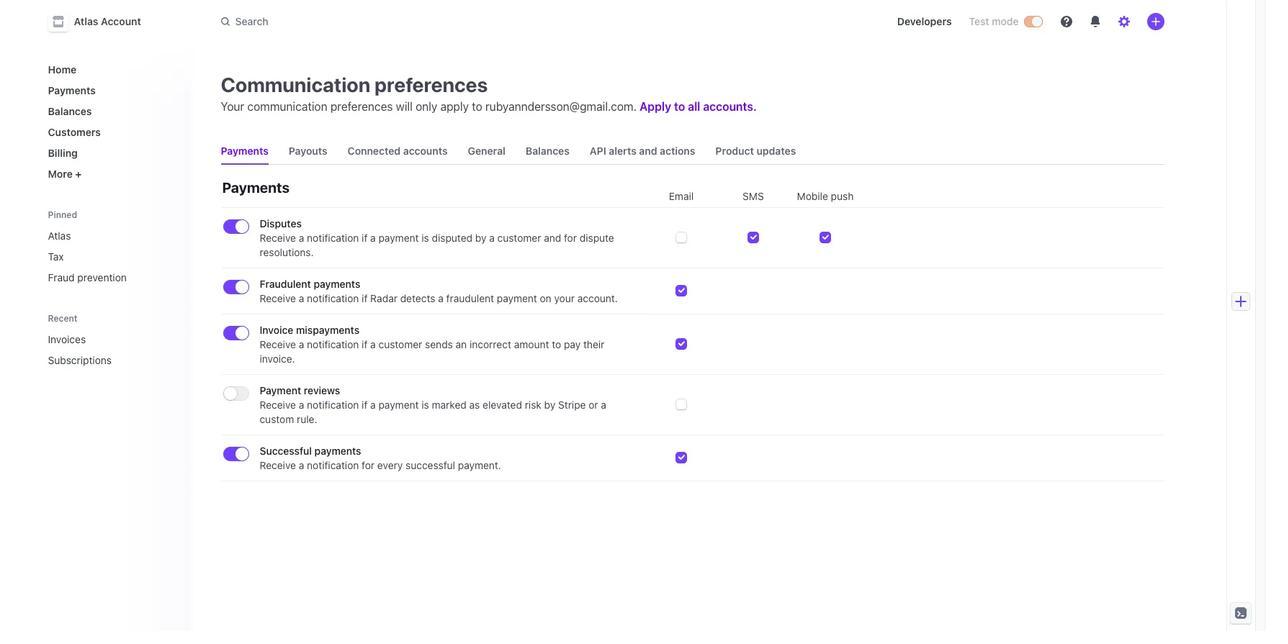Task type: describe. For each thing, give the bounding box(es) containing it.
resolutions.
[[260, 246, 314, 259]]

api alerts and actions
[[590, 145, 695, 157]]

payment inside payment reviews receive a notification if a payment is marked as elevated risk by stripe or a custom rule.
[[379, 399, 419, 411]]

api
[[590, 145, 606, 157]]

disputes receive a notification if a payment is disputed by a customer and for dispute resolutions.
[[260, 218, 614, 259]]

settings image
[[1118, 16, 1130, 27]]

a right detects on the left of the page
[[438, 292, 444, 305]]

atlas for atlas account
[[74, 15, 98, 27]]

fraudulent
[[446, 292, 494, 305]]

will
[[396, 100, 413, 113]]

detects
[[400, 292, 435, 305]]

account.
[[577, 292, 618, 305]]

updates
[[757, 145, 796, 157]]

a up resolutions.
[[299, 232, 304, 244]]

communication
[[221, 73, 370, 97]]

tab list containing payments
[[215, 138, 1164, 165]]

is inside disputes receive a notification if a payment is disputed by a customer and for dispute resolutions.
[[422, 232, 429, 244]]

rule.
[[297, 413, 317, 426]]

home
[[48, 63, 76, 76]]

apply
[[440, 100, 469, 113]]

1 horizontal spatial balances link
[[520, 138, 575, 164]]

invoice
[[260, 324, 293, 336]]

tax
[[48, 251, 64, 263]]

an
[[456, 339, 467, 351]]

pinned element
[[42, 224, 180, 290]]

billing
[[48, 147, 78, 159]]

custom
[[260, 413, 294, 426]]

your
[[221, 100, 244, 113]]

balances inside core navigation links element
[[48, 105, 92, 117]]

elevated
[[483, 399, 522, 411]]

on
[[540, 292, 552, 305]]

email
[[669, 190, 694, 202]]

balances inside tab list
[[526, 145, 570, 157]]

help image
[[1061, 16, 1072, 27]]

connected accounts link
[[342, 138, 453, 164]]

atlas link
[[42, 224, 180, 248]]

pay
[[564, 339, 581, 351]]

and inside disputes receive a notification if a payment is disputed by a customer and for dispute resolutions.
[[544, 232, 561, 244]]

payment
[[260, 385, 301, 397]]

payment reviews receive a notification if a payment is marked as elevated risk by stripe or a custom rule.
[[260, 385, 606, 426]]

connected accounts
[[348, 145, 448, 157]]

mobile push
[[797, 190, 854, 202]]

payments for fraudulent payments
[[314, 278, 360, 290]]

a right or
[[601, 399, 606, 411]]

developers link
[[892, 10, 958, 33]]

to inside invoice mispayments receive a notification if a customer sends an incorrect amount to pay their invoice.
[[552, 339, 561, 351]]

Search search field
[[212, 8, 618, 35]]

pinned
[[48, 210, 77, 220]]

receive for fraudulent
[[260, 292, 296, 305]]

a up 'successful payments receive a notification for every successful payment.'
[[370, 399, 376, 411]]

alerts
[[609, 145, 637, 157]]

dispute
[[580, 232, 614, 244]]

disputed
[[432, 232, 473, 244]]

notifications image
[[1089, 16, 1101, 27]]

incorrect
[[470, 339, 511, 351]]

payouts link
[[283, 138, 333, 164]]

1 vertical spatial preferences
[[330, 100, 393, 113]]

push
[[831, 190, 854, 202]]

more +
[[48, 168, 82, 180]]

developers
[[897, 15, 952, 27]]

invoice.
[[260, 353, 295, 365]]

fraudulent
[[260, 278, 311, 290]]

billing link
[[42, 141, 180, 165]]

notification for payment reviews
[[307, 399, 359, 411]]

+
[[75, 168, 82, 180]]

or
[[589, 399, 598, 411]]

fraud prevention
[[48, 272, 127, 284]]

apply
[[640, 100, 671, 113]]

tax link
[[42, 245, 180, 269]]

if for mispayments
[[362, 339, 368, 351]]

radar
[[370, 292, 398, 305]]

product updates link
[[710, 138, 802, 164]]

a down radar
[[370, 339, 376, 351]]

invoices
[[48, 333, 86, 346]]

a down mispayments
[[299, 339, 304, 351]]

0 vertical spatial payments link
[[42, 79, 180, 102]]

fraudulent payments receive a notification if radar detects a fraudulent payment on your account.
[[260, 278, 618, 305]]

a up radar
[[370, 232, 376, 244]]

customers
[[48, 126, 101, 138]]

customers link
[[42, 120, 180, 144]]

payouts
[[289, 145, 327, 157]]

successful
[[406, 460, 455, 472]]

accounts.
[[703, 100, 757, 113]]

receive for invoice
[[260, 339, 296, 351]]

every
[[377, 460, 403, 472]]

subscriptions
[[48, 354, 112, 367]]

and inside tab list
[[639, 145, 657, 157]]

by inside disputes receive a notification if a payment is disputed by a customer and for dispute resolutions.
[[475, 232, 487, 244]]

mode
[[992, 15, 1019, 27]]

recent
[[48, 313, 78, 324]]

0 vertical spatial preferences
[[375, 73, 488, 97]]

payments link inside tab list
[[215, 138, 274, 164]]

by inside payment reviews receive a notification if a payment is marked as elevated risk by stripe or a custom rule.
[[544, 399, 556, 411]]

customer inside invoice mispayments receive a notification if a customer sends an incorrect amount to pay their invoice.
[[379, 339, 422, 351]]

reviews
[[304, 385, 340, 397]]

receive for successful
[[260, 460, 296, 472]]

as
[[469, 399, 480, 411]]

communication
[[247, 100, 327, 113]]

0 vertical spatial balances link
[[42, 99, 180, 123]]



Task type: locate. For each thing, give the bounding box(es) containing it.
disputes
[[260, 218, 302, 230]]

1 horizontal spatial to
[[552, 339, 561, 351]]

core navigation links element
[[42, 58, 180, 186]]

0 vertical spatial atlas
[[74, 15, 98, 27]]

1 vertical spatial by
[[544, 399, 556, 411]]

payments link up customers link
[[42, 79, 180, 102]]

customer inside disputes receive a notification if a payment is disputed by a customer and for dispute resolutions.
[[497, 232, 541, 244]]

is
[[422, 232, 429, 244], [422, 399, 429, 411]]

1 vertical spatial customer
[[379, 339, 422, 351]]

receive inside invoice mispayments receive a notification if a customer sends an incorrect amount to pay their invoice.
[[260, 339, 296, 351]]

Search text field
[[212, 8, 618, 35]]

1 if from the top
[[362, 232, 368, 244]]

notification for invoice mispayments
[[307, 339, 359, 351]]

their
[[583, 339, 605, 351]]

notification inside disputes receive a notification if a payment is disputed by a customer and for dispute resolutions.
[[307, 232, 359, 244]]

3 if from the top
[[362, 339, 368, 351]]

payments inside 'fraudulent payments receive a notification if radar detects a fraudulent payment on your account.'
[[314, 278, 360, 290]]

a
[[299, 232, 304, 244], [370, 232, 376, 244], [489, 232, 495, 244], [299, 292, 304, 305], [438, 292, 444, 305], [299, 339, 304, 351], [370, 339, 376, 351], [299, 399, 304, 411], [370, 399, 376, 411], [601, 399, 606, 411], [299, 460, 304, 472]]

preferences up the only
[[375, 73, 488, 97]]

notification down reviews
[[307, 399, 359, 411]]

product updates
[[716, 145, 796, 157]]

balances link down rubyanndersson@gmail.com.
[[520, 138, 575, 164]]

atlas inside pinned 'element'
[[48, 230, 71, 242]]

mispayments
[[296, 324, 360, 336]]

2 is from the top
[[422, 399, 429, 411]]

atlas left account at the left of page
[[74, 15, 98, 27]]

4 receive from the top
[[260, 399, 296, 411]]

receive up custom
[[260, 399, 296, 411]]

to right apply
[[472, 100, 482, 113]]

payments for successful payments
[[315, 445, 361, 457]]

payment left on
[[497, 292, 537, 305]]

balances down rubyanndersson@gmail.com.
[[526, 145, 570, 157]]

prevention
[[77, 272, 127, 284]]

1 vertical spatial payments link
[[215, 138, 274, 164]]

if for reviews
[[362, 399, 368, 411]]

1 receive from the top
[[260, 232, 296, 244]]

0 horizontal spatial by
[[475, 232, 487, 244]]

a up rule. at the bottom left of page
[[299, 399, 304, 411]]

1 vertical spatial is
[[422, 399, 429, 411]]

1 is from the top
[[422, 232, 429, 244]]

2 horizontal spatial to
[[674, 100, 685, 113]]

2 notification from the top
[[307, 292, 359, 305]]

by right disputed
[[475, 232, 487, 244]]

payments up disputes
[[222, 179, 290, 196]]

actions
[[660, 145, 695, 157]]

1 horizontal spatial balances
[[526, 145, 570, 157]]

recent element
[[33, 328, 192, 372]]

successful
[[260, 445, 312, 457]]

payment left marked at the left
[[379, 399, 419, 411]]

receive down successful
[[260, 460, 296, 472]]

1 horizontal spatial payments link
[[215, 138, 274, 164]]

is left disputed
[[422, 232, 429, 244]]

balances up customers
[[48, 105, 92, 117]]

notification for fraudulent payments
[[307, 292, 359, 305]]

and left dispute
[[544, 232, 561, 244]]

if inside 'fraudulent payments receive a notification if radar detects a fraudulent payment on your account.'
[[362, 292, 368, 305]]

api alerts and actions link
[[584, 138, 701, 164]]

for left every
[[362, 460, 375, 472]]

1 notification from the top
[[307, 232, 359, 244]]

by right risk
[[544, 399, 556, 411]]

payment left disputed
[[379, 232, 419, 244]]

5 receive from the top
[[260, 460, 296, 472]]

a down fraudulent
[[299, 292, 304, 305]]

receive inside 'fraudulent payments receive a notification if radar detects a fraudulent payment on your account.'
[[260, 292, 296, 305]]

connected
[[348, 145, 401, 157]]

5 notification from the top
[[307, 460, 359, 472]]

0 vertical spatial and
[[639, 145, 657, 157]]

payments inside 'successful payments receive a notification for every successful payment.'
[[315, 445, 361, 457]]

2 if from the top
[[362, 292, 368, 305]]

test
[[969, 15, 989, 27]]

accounts
[[403, 145, 448, 157]]

for left dispute
[[564, 232, 577, 244]]

0 horizontal spatial balances
[[48, 105, 92, 117]]

1 horizontal spatial atlas
[[74, 15, 98, 27]]

sends
[[425, 339, 453, 351]]

sms
[[743, 190, 764, 202]]

general
[[468, 145, 506, 157]]

for inside 'successful payments receive a notification for every successful payment.'
[[362, 460, 375, 472]]

payments up mispayments
[[314, 278, 360, 290]]

amount
[[514, 339, 549, 351]]

1 vertical spatial and
[[544, 232, 561, 244]]

1 vertical spatial balances link
[[520, 138, 575, 164]]

for
[[564, 232, 577, 244], [362, 460, 375, 472]]

4 if from the top
[[362, 399, 368, 411]]

1 vertical spatial payments
[[315, 445, 361, 457]]

0 vertical spatial for
[[564, 232, 577, 244]]

receive down fraudulent
[[260, 292, 296, 305]]

if
[[362, 232, 368, 244], [362, 292, 368, 305], [362, 339, 368, 351], [362, 399, 368, 411]]

to
[[472, 100, 482, 113], [674, 100, 685, 113], [552, 339, 561, 351]]

notification inside 'fraudulent payments receive a notification if radar detects a fraudulent payment on your account.'
[[307, 292, 359, 305]]

preferences
[[375, 73, 488, 97], [330, 100, 393, 113]]

if for payments
[[362, 292, 368, 305]]

3 receive from the top
[[260, 339, 296, 351]]

fraud prevention link
[[42, 266, 180, 290]]

if inside payment reviews receive a notification if a payment is marked as elevated risk by stripe or a custom rule.
[[362, 399, 368, 411]]

1 horizontal spatial and
[[639, 145, 657, 157]]

a inside 'successful payments receive a notification for every successful payment.'
[[299, 460, 304, 472]]

notification for successful payments
[[307, 460, 359, 472]]

receive up invoice.
[[260, 339, 296, 351]]

pinned navigation links element
[[42, 209, 180, 290]]

notification up resolutions.
[[307, 232, 359, 244]]

balances link down home link
[[42, 99, 180, 123]]

notification inside payment reviews receive a notification if a payment is marked as elevated risk by stripe or a custom rule.
[[307, 399, 359, 411]]

recent navigation links element
[[33, 313, 192, 372]]

payment
[[379, 232, 419, 244], [497, 292, 537, 305], [379, 399, 419, 411]]

payments inside tab list
[[221, 145, 269, 157]]

atlas account button
[[48, 12, 156, 32]]

subscriptions link
[[42, 349, 160, 372]]

atlas inside button
[[74, 15, 98, 27]]

notification inside 'successful payments receive a notification for every successful payment.'
[[307, 460, 359, 472]]

atlas for atlas
[[48, 230, 71, 242]]

payments
[[314, 278, 360, 290], [315, 445, 361, 457]]

2 vertical spatial payments
[[222, 179, 290, 196]]

notification up mispayments
[[307, 292, 359, 305]]

receive
[[260, 232, 296, 244], [260, 292, 296, 305], [260, 339, 296, 351], [260, 399, 296, 411], [260, 460, 296, 472]]

3 notification from the top
[[307, 339, 359, 351]]

1 vertical spatial atlas
[[48, 230, 71, 242]]

communication preferences your communication preferences will only apply to rubyanndersson@gmail.com. apply to all accounts.
[[221, 73, 757, 113]]

0 horizontal spatial for
[[362, 460, 375, 472]]

receive inside 'successful payments receive a notification for every successful payment.'
[[260, 460, 296, 472]]

balances
[[48, 105, 92, 117], [526, 145, 570, 157]]

invoices link
[[42, 328, 160, 351]]

notification
[[307, 232, 359, 244], [307, 292, 359, 305], [307, 339, 359, 351], [307, 399, 359, 411], [307, 460, 359, 472]]

only
[[416, 100, 437, 113]]

customer up on
[[497, 232, 541, 244]]

receive down disputes
[[260, 232, 296, 244]]

if inside disputes receive a notification if a payment is disputed by a customer and for dispute resolutions.
[[362, 232, 368, 244]]

notification down mispayments
[[307, 339, 359, 351]]

fraud
[[48, 272, 75, 284]]

0 horizontal spatial balances link
[[42, 99, 180, 123]]

1 horizontal spatial for
[[564, 232, 577, 244]]

home link
[[42, 58, 180, 81]]

notification inside invoice mispayments receive a notification if a customer sends an incorrect amount to pay their invoice.
[[307, 339, 359, 351]]

atlas down pinned
[[48, 230, 71, 242]]

stripe
[[558, 399, 586, 411]]

tab list
[[215, 138, 1164, 165]]

0 vertical spatial is
[[422, 232, 429, 244]]

general link
[[462, 138, 511, 164]]

receive inside payment reviews receive a notification if a payment is marked as elevated risk by stripe or a custom rule.
[[260, 399, 296, 411]]

payments down rule. at the bottom left of page
[[315, 445, 361, 457]]

payment inside 'fraudulent payments receive a notification if radar detects a fraudulent payment on your account.'
[[497, 292, 537, 305]]

and right alerts
[[639, 145, 657, 157]]

0 horizontal spatial to
[[472, 100, 482, 113]]

search
[[235, 15, 268, 27]]

payments inside core navigation links element
[[48, 84, 96, 97]]

1 horizontal spatial by
[[544, 399, 556, 411]]

product
[[716, 145, 754, 157]]

by
[[475, 232, 487, 244], [544, 399, 556, 411]]

risk
[[525, 399, 542, 411]]

1 vertical spatial payment
[[497, 292, 537, 305]]

2 receive from the top
[[260, 292, 296, 305]]

your
[[554, 292, 575, 305]]

1 horizontal spatial customer
[[497, 232, 541, 244]]

to left pay
[[552, 339, 561, 351]]

a right disputed
[[489, 232, 495, 244]]

payment inside disputes receive a notification if a payment is disputed by a customer and for dispute resolutions.
[[379, 232, 419, 244]]

for inside disputes receive a notification if a payment is disputed by a customer and for dispute resolutions.
[[564, 232, 577, 244]]

payments down the home
[[48, 84, 96, 97]]

preferences left will
[[330, 100, 393, 113]]

atlas account
[[74, 15, 141, 27]]

is inside payment reviews receive a notification if a payment is marked as elevated risk by stripe or a custom rule.
[[422, 399, 429, 411]]

0 horizontal spatial payments link
[[42, 79, 180, 102]]

test mode
[[969, 15, 1019, 27]]

0 vertical spatial payment
[[379, 232, 419, 244]]

0 horizontal spatial atlas
[[48, 230, 71, 242]]

rubyanndersson@gmail.com.
[[485, 100, 637, 113]]

successful payments receive a notification for every successful payment.
[[260, 445, 501, 472]]

and
[[639, 145, 657, 157], [544, 232, 561, 244]]

0 vertical spatial payments
[[48, 84, 96, 97]]

payments down your
[[221, 145, 269, 157]]

receive inside disputes receive a notification if a payment is disputed by a customer and for dispute resolutions.
[[260, 232, 296, 244]]

apply to all accounts. button
[[640, 100, 757, 113]]

0 vertical spatial customer
[[497, 232, 541, 244]]

payments link down your
[[215, 138, 274, 164]]

a down successful
[[299, 460, 304, 472]]

0 horizontal spatial customer
[[379, 339, 422, 351]]

atlas
[[74, 15, 98, 27], [48, 230, 71, 242]]

all
[[688, 100, 700, 113]]

more
[[48, 168, 73, 180]]

0 vertical spatial payments
[[314, 278, 360, 290]]

marked
[[432, 399, 467, 411]]

account
[[101, 15, 141, 27]]

customer left sends
[[379, 339, 422, 351]]

0 vertical spatial balances
[[48, 105, 92, 117]]

receive for payment
[[260, 399, 296, 411]]

1 vertical spatial payments
[[221, 145, 269, 157]]

payment.
[[458, 460, 501, 472]]

1 vertical spatial for
[[362, 460, 375, 472]]

4 notification from the top
[[307, 399, 359, 411]]

invoice mispayments receive a notification if a customer sends an incorrect amount to pay their invoice.
[[260, 324, 605, 365]]

2 vertical spatial payment
[[379, 399, 419, 411]]

is left marked at the left
[[422, 399, 429, 411]]

if inside invoice mispayments receive a notification if a customer sends an incorrect amount to pay their invoice.
[[362, 339, 368, 351]]

mobile
[[797, 190, 828, 202]]

0 vertical spatial by
[[475, 232, 487, 244]]

notification down successful
[[307, 460, 359, 472]]

to left all
[[674, 100, 685, 113]]

0 horizontal spatial and
[[544, 232, 561, 244]]

1 vertical spatial balances
[[526, 145, 570, 157]]



Task type: vqa. For each thing, say whether or not it's contained in the screenshot.
your's svg image
no



